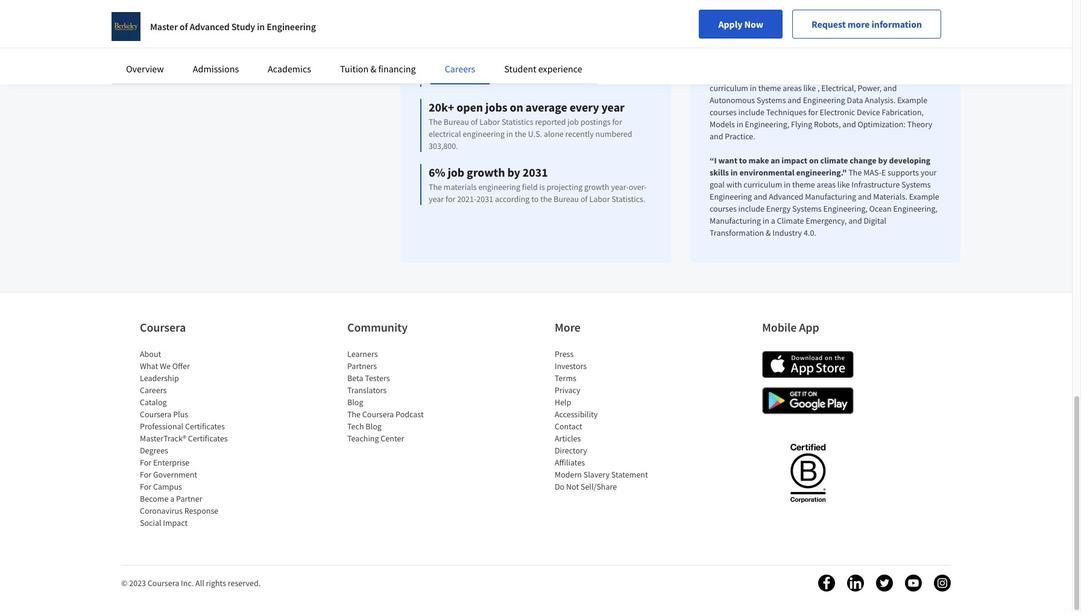Task type: locate. For each thing, give the bounding box(es) containing it.
theme inside the mas-e supports your goal with curriculum in theme areas like , electrical, power, and autonomous systems and engineering data analysis. example courses include techniques for electronic device fabrication, models in engineering, flying robots, and optimization: theory and practice.
[[758, 83, 781, 93]]

1 vertical spatial supports
[[888, 167, 919, 178]]

0 horizontal spatial mas-
[[800, 71, 818, 81]]

1 vertical spatial advanced
[[769, 191, 804, 202]]

social impact link
[[140, 517, 188, 528]]

2 horizontal spatial like
[[838, 179, 850, 190]]

to for make
[[739, 155, 747, 166]]

systems up the techniques
[[757, 95, 786, 106]]

coursera facebook image
[[818, 575, 835, 592]]

& right tuition
[[371, 63, 376, 75]]

and
[[322, 54, 337, 66], [832, 58, 846, 69], [883, 83, 897, 93], [788, 95, 801, 106], [843, 119, 856, 130], [710, 131, 723, 142], [754, 191, 767, 202], [858, 191, 872, 202], [849, 215, 862, 226]]

1 list from the left
[[140, 348, 242, 529]]

2 horizontal spatial list
[[555, 348, 657, 493]]

growth left year-
[[584, 182, 610, 192]]

translators
[[347, 385, 387, 396]]

goal inside the mas-e supports your goal with curriculum in theme areas like infrastructure systems engineering and advanced manufacturing and materials. example courses include energy systems engineering, ocean engineering, manufacturing in a climate emergency, and digital transformation & industry 4.0.
[[710, 179, 725, 190]]

2 include from the top
[[738, 203, 765, 214]]

for up for campus link
[[140, 469, 151, 480]]

example up fabrication,
[[897, 95, 928, 106]]

the down the statistics
[[515, 128, 527, 139]]

list containing press
[[555, 348, 657, 493]]

1 "i from the top
[[710, 58, 717, 69]]

in right skills
[[731, 167, 738, 178]]

labor inside $101,780 per year average salary of an electrical engineer in the united states from the bureau of labor statistics.
[[496, 75, 517, 86]]

goal down skills
[[710, 179, 725, 190]]

bureau down salary at the left top of page
[[461, 75, 486, 86]]

1 vertical spatial electrical
[[429, 128, 461, 139]]

list containing about
[[140, 348, 242, 529]]

strategy
[[182, 69, 214, 81]]

modern slavery statement link
[[555, 469, 648, 480]]

an inside $101,780 per year average salary of an electrical engineer in the united states from the bureau of labor statistics.
[[490, 63, 499, 74]]

and left digital
[[849, 215, 862, 226]]

0 vertical spatial growth
[[467, 165, 505, 180]]

on inside 20k+ open jobs on average every year the bureau of labor statistics reported job postings for electrical engineering in the u.s. alone recently numbered 303,800.
[[510, 100, 523, 115]]

practice.
[[725, 131, 755, 142]]

like down engineering."
[[838, 179, 850, 190]]

for inside prepare for senior roles by studying subjects like technical leadership, innovation, digital transformation, and technology strategy
[[168, 40, 180, 52]]

job inside 6% job growth by 2031 the materials engineering field is projecting growth year-over- year for 2021-2031 according to the bureau of labor statistics.
[[448, 165, 465, 180]]

in down the statistics
[[506, 128, 513, 139]]

in down circuits."
[[750, 83, 757, 93]]

"i inside "i want to make an impact on climate change by developing skills in environmental engineering."
[[710, 155, 717, 166]]

0 horizontal spatial goal
[[710, 179, 725, 190]]

statistics. down student experience link
[[519, 75, 552, 86]]

1 vertical spatial theme
[[792, 179, 815, 190]]

theme inside the mas-e supports your goal with curriculum in theme areas like infrastructure systems engineering and advanced manufacturing and materials. example courses include energy systems engineering, ocean engineering, manufacturing in a climate emergency, and digital transformation & industry 4.0.
[[792, 179, 815, 190]]

0 horizontal spatial electrical
[[429, 128, 461, 139]]

mas- for infrastructure
[[864, 167, 882, 178]]

the down change
[[849, 167, 862, 178]]

0 vertical spatial courses
[[710, 107, 737, 118]]

1 want from the top
[[719, 58, 738, 69]]

the down 6%
[[429, 182, 442, 192]]

of down the open
[[471, 116, 478, 127]]

do
[[555, 481, 565, 492]]

1 horizontal spatial electrical
[[501, 63, 533, 74]]

supports up electrical,
[[824, 71, 856, 81]]

to down field
[[531, 194, 539, 204]]

of right master
[[180, 21, 188, 33]]

0 horizontal spatial supports
[[824, 71, 856, 81]]

a inside the mas-e supports your goal with curriculum in theme areas like infrastructure systems engineering and advanced manufacturing and materials. example courses include energy systems engineering, ocean engineering, manufacturing in a climate emergency, and digital transformation & industry 4.0.
[[771, 215, 775, 226]]

coronavirus
[[140, 505, 183, 516]]

want up skills
[[719, 155, 738, 166]]

coursera down "catalog" link
[[140, 409, 172, 420]]

0 vertical spatial to
[[739, 58, 747, 69]]

the down 20k+
[[429, 116, 442, 127]]

0 vertical spatial manufacturing
[[805, 191, 856, 202]]

1 vertical spatial job
[[448, 165, 465, 180]]

303,800.
[[429, 141, 458, 151]]

uc berkeley college of engineering logo image
[[112, 12, 141, 41]]

developing
[[889, 155, 931, 166]]

job up materials
[[448, 165, 465, 180]]

1 include from the top
[[738, 107, 765, 118]]

list
[[140, 348, 242, 529], [347, 348, 450, 444], [555, 348, 657, 493]]

in inside $101,780 per year average salary of an electrical engineer in the united states from the bureau of labor statistics.
[[567, 63, 574, 74]]

2 courses from the top
[[710, 203, 737, 214]]

"i want to switch my career path and pursue work in integrated circuits."
[[710, 58, 904, 81]]

climate
[[777, 215, 804, 226]]

and down the technical
[[322, 54, 337, 66]]

0 vertical spatial statistics.
[[519, 75, 552, 86]]

advanced up roles
[[190, 21, 230, 33]]

year up student
[[499, 46, 522, 62]]

by
[[230, 40, 240, 52], [878, 155, 888, 166], [507, 165, 520, 180]]

0 horizontal spatial job
[[448, 165, 465, 180]]

an up environmental
[[771, 155, 780, 166]]

e inside the mas-e supports your goal with curriculum in theme areas like infrastructure systems engineering and advanced manufacturing and materials. example courses include energy systems engineering, ocean engineering, manufacturing in a climate emergency, and digital transformation & industry 4.0.
[[882, 167, 886, 178]]

of inside 20k+ open jobs on average every year the bureau of labor statistics reported job postings for electrical engineering in the u.s. alone recently numbered 303,800.
[[471, 116, 478, 127]]

supports for systems
[[888, 167, 919, 178]]

careers inside the about what we offer leadership careers catalog coursera plus professional certificates mastertrack® certificates degrees for enterprise for government for campus become a partner coronavirus response social impact
[[140, 385, 167, 396]]

like left the , at the right top of page
[[804, 83, 816, 93]]

do not sell/share link
[[555, 481, 617, 492]]

for up become
[[140, 481, 151, 492]]

prepare
[[135, 40, 167, 52]]

for left senior
[[168, 40, 180, 52]]

advanced
[[190, 21, 230, 33], [769, 191, 804, 202]]

and inside prepare for senior roles by studying subjects like technical leadership, innovation, digital transformation, and technology strategy
[[322, 54, 337, 66]]

careers down $101,780
[[445, 63, 475, 75]]

engineering inside 6% job growth by 2031 the materials engineering field is projecting growth year-over- year for 2021-2031 according to the bureau of labor statistics.
[[478, 182, 520, 192]]

example inside the mas-e supports your goal with curriculum in theme areas like , electrical, power, and autonomous systems and engineering data analysis. example courses include techniques for electronic device fabrication, models in engineering, flying robots, and optimization: theory and practice.
[[897, 95, 928, 106]]

a inside the about what we offer leadership careers catalog coursera plus professional certificates mastertrack® certificates degrees for enterprise for government for campus become a partner coronavirus response social impact
[[170, 493, 174, 504]]

more
[[555, 320, 581, 335]]

what
[[140, 361, 158, 371]]

field
[[522, 182, 538, 192]]

average
[[526, 100, 567, 115]]

"i
[[710, 58, 717, 69], [710, 155, 717, 166]]

on up engineering."
[[809, 155, 819, 166]]

your
[[857, 71, 873, 81], [921, 167, 937, 178]]

1 vertical spatial like
[[804, 83, 816, 93]]

coursera inside learners partners beta testers translators blog the coursera podcast tech blog teaching center
[[362, 409, 394, 420]]

to inside "i want to make an impact on climate change by developing skills in environmental engineering."
[[739, 155, 747, 166]]

0 vertical spatial an
[[490, 63, 499, 74]]

systems down developing
[[902, 179, 931, 190]]

for up flying
[[808, 107, 818, 118]]

0 vertical spatial curriculum
[[710, 83, 748, 93]]

e inside the mas-e supports your goal with curriculum in theme areas like , electrical, power, and autonomous systems and engineering data analysis. example courses include techniques for electronic device fabrication, models in engineering, flying robots, and optimization: theory and practice.
[[818, 71, 823, 81]]

supports inside the mas-e supports your goal with curriculum in theme areas like , electrical, power, and autonomous systems and engineering data analysis. example courses include techniques for electronic device fabrication, models in engineering, flying robots, and optimization: theory and practice.
[[824, 71, 856, 81]]

like right subjects
[[314, 40, 328, 52]]

for
[[140, 457, 151, 468], [140, 469, 151, 480], [140, 481, 151, 492]]

0 horizontal spatial e
[[818, 71, 823, 81]]

0 horizontal spatial blog
[[347, 397, 363, 408]]

and down infrastructure
[[858, 191, 872, 202]]

2 vertical spatial systems
[[792, 203, 822, 214]]

1 vertical spatial year
[[602, 100, 625, 115]]

0 horizontal spatial engineering,
[[745, 119, 790, 130]]

technical
[[330, 40, 367, 52]]

help link
[[555, 397, 571, 408]]

courses up transformation
[[710, 203, 737, 214]]

engineering down jobs
[[463, 128, 505, 139]]

curriculum down environmental
[[744, 179, 782, 190]]

apply now button
[[699, 10, 783, 39]]

2 vertical spatial bureau
[[554, 194, 579, 204]]

press link
[[555, 349, 574, 359]]

1 vertical spatial to
[[739, 155, 747, 166]]

coursera up tech blog link
[[362, 409, 394, 420]]

community
[[347, 320, 408, 335]]

blog down translators
[[347, 397, 363, 408]]

your down developing
[[921, 167, 937, 178]]

1 vertical spatial labor
[[480, 116, 500, 127]]

statistics. down year-
[[612, 194, 646, 204]]

0 vertical spatial "i
[[710, 58, 717, 69]]

1 horizontal spatial careers link
[[445, 63, 475, 75]]

to left switch
[[739, 58, 747, 69]]

offer
[[172, 361, 190, 371]]

the down blog link
[[347, 409, 361, 420]]

e down path
[[818, 71, 823, 81]]

0 vertical spatial your
[[857, 71, 873, 81]]

to
[[739, 58, 747, 69], [739, 155, 747, 166], [531, 194, 539, 204]]

the down average
[[447, 75, 459, 86]]

0 horizontal spatial a
[[170, 493, 174, 504]]

0 horizontal spatial areas
[[783, 83, 802, 93]]

curriculum inside the mas-e supports your goal with curriculum in theme areas like infrastructure systems engineering and advanced manufacturing and materials. example courses include energy systems engineering, ocean engineering, manufacturing in a climate emergency, and digital transformation & industry 4.0.
[[744, 179, 782, 190]]

bureau inside $101,780 per year average salary of an electrical engineer in the united states from the bureau of labor statistics.
[[461, 75, 486, 86]]

in down environmental
[[784, 179, 791, 190]]

engineering up according
[[478, 182, 520, 192]]

electrical,
[[822, 83, 856, 93]]

manufacturing up transformation
[[710, 215, 761, 226]]

your inside the mas-e supports your goal with curriculum in theme areas like infrastructure systems engineering and advanced manufacturing and materials. example courses include energy systems engineering, ocean engineering, manufacturing in a climate emergency, and digital transformation & industry 4.0.
[[921, 167, 937, 178]]

theme down circuits."
[[758, 83, 781, 93]]

materials.
[[873, 191, 908, 202]]

want inside "i want to make an impact on climate change by developing skills in environmental engineering."
[[719, 155, 738, 166]]

statistics. inside 6% job growth by 2031 the materials engineering field is projecting growth year-over- year for 2021-2031 according to the bureau of labor statistics.
[[612, 194, 646, 204]]

1 vertical spatial example
[[909, 191, 939, 202]]

0 vertical spatial areas
[[783, 83, 802, 93]]

leadership,
[[135, 54, 180, 66]]

1 vertical spatial systems
[[902, 179, 931, 190]]

1 horizontal spatial mas-
[[864, 167, 882, 178]]

0 vertical spatial &
[[371, 63, 376, 75]]

in inside "i want to make an impact on climate change by developing skills in environmental engineering."
[[731, 167, 738, 178]]

0 vertical spatial e
[[818, 71, 823, 81]]

partners
[[347, 361, 377, 371]]

1 vertical spatial statistics.
[[612, 194, 646, 204]]

the inside 20k+ open jobs on average every year the bureau of labor statistics reported job postings for electrical engineering in the u.s. alone recently numbered 303,800.
[[429, 116, 442, 127]]

engineering, down the techniques
[[745, 119, 790, 130]]

engineering up subjects
[[267, 21, 316, 33]]

with inside the mas-e supports your goal with curriculum in theme areas like , electrical, power, and autonomous systems and engineering data analysis. example courses include techniques for electronic device fabrication, models in engineering, flying robots, and optimization: theory and practice.
[[892, 71, 907, 81]]

0 vertical spatial a
[[771, 215, 775, 226]]

2 "i from the top
[[710, 155, 717, 166]]

2 list from the left
[[347, 348, 450, 444]]

2 horizontal spatial engineering
[[803, 95, 845, 106]]

1 vertical spatial curriculum
[[744, 179, 782, 190]]

include inside the mas-e supports your goal with curriculum in theme areas like infrastructure systems engineering and advanced manufacturing and materials. example courses include energy systems engineering, ocean engineering, manufacturing in a climate emergency, and digital transformation & industry 4.0.
[[738, 203, 765, 214]]

1 vertical spatial your
[[921, 167, 937, 178]]

supports inside the mas-e supports your goal with curriculum in theme areas like infrastructure systems engineering and advanced manufacturing and materials. example courses include energy systems engineering, ocean engineering, manufacturing in a climate emergency, and digital transformation & industry 4.0.
[[888, 167, 919, 178]]

1 horizontal spatial a
[[771, 215, 775, 226]]

for down degrees link
[[140, 457, 151, 468]]

the
[[785, 71, 799, 81], [429, 116, 442, 127], [849, 167, 862, 178], [429, 182, 442, 192], [347, 409, 361, 420]]

1 horizontal spatial like
[[804, 83, 816, 93]]

1 horizontal spatial areas
[[817, 179, 836, 190]]

1 horizontal spatial year
[[499, 46, 522, 62]]

like inside prepare for senior roles by studying subjects like technical leadership, innovation, digital transformation, and technology strategy
[[314, 40, 328, 52]]

advanced up energy
[[769, 191, 804, 202]]

areas for manufacturing
[[817, 179, 836, 190]]

1 horizontal spatial your
[[921, 167, 937, 178]]

1 horizontal spatial 2031
[[523, 165, 548, 180]]

certificates up mastertrack® certificates link
[[185, 421, 225, 432]]

1 vertical spatial want
[[719, 155, 738, 166]]

of up jobs
[[488, 75, 495, 86]]

want inside the "i want to switch my career path and pursue work in integrated circuits."
[[719, 58, 738, 69]]

0 horizontal spatial an
[[490, 63, 499, 74]]

1 horizontal spatial goal
[[875, 71, 890, 81]]

areas
[[783, 83, 802, 93], [817, 179, 836, 190]]

0 horizontal spatial by
[[230, 40, 240, 52]]

mas- inside the mas-e supports your goal with curriculum in theme areas like , electrical, power, and autonomous systems and engineering data analysis. example courses include techniques for electronic device fabrication, models in engineering, flying robots, and optimization: theory and practice.
[[800, 71, 818, 81]]

fabrication,
[[882, 107, 924, 118]]

roles
[[209, 40, 228, 52]]

for enterprise link
[[140, 457, 190, 468]]

inc.
[[181, 578, 194, 589]]

states
[[615, 63, 636, 74]]

request more information button
[[792, 10, 941, 39]]

year inside 6% job growth by 2031 the materials engineering field is projecting growth year-over- year for 2021-2031 according to the bureau of labor statistics.
[[429, 194, 444, 204]]

your inside the mas-e supports your goal with curriculum in theme areas like , electrical, power, and autonomous systems and engineering data analysis. example courses include techniques for electronic device fabrication, models in engineering, flying robots, and optimization: theory and practice.
[[857, 71, 873, 81]]

your down pursue
[[857, 71, 873, 81]]

per
[[479, 46, 497, 62]]

on inside "i want to make an impact on climate change by developing skills in environmental engineering."
[[809, 155, 819, 166]]

0 horizontal spatial systems
[[757, 95, 786, 106]]

in right engineer
[[567, 63, 574, 74]]

with for "i want to make an impact on climate change by developing skills in environmental engineering."
[[726, 179, 742, 190]]

average
[[429, 63, 457, 74]]

theme for systems
[[758, 83, 781, 93]]

list for more
[[555, 348, 657, 493]]

year up postings
[[602, 100, 625, 115]]

job up recently
[[568, 116, 579, 127]]

investors
[[555, 361, 587, 371]]

"i for "i want to switch my career path and pursue work in integrated circuits."
[[710, 58, 717, 69]]

careers link up catalog at the bottom of the page
[[140, 385, 167, 396]]

0 horizontal spatial year
[[429, 194, 444, 204]]

© 2023 coursera inc. all rights reserved.
[[121, 578, 261, 589]]

1 vertical spatial goal
[[710, 179, 725, 190]]

mas- inside the mas-e supports your goal with curriculum in theme areas like infrastructure systems engineering and advanced manufacturing and materials. example courses include energy systems engineering, ocean engineering, manufacturing in a climate emergency, and digital transformation & industry 4.0.
[[864, 167, 882, 178]]

4.0.
[[804, 227, 816, 238]]

of down the projecting
[[581, 194, 588, 204]]

careers up catalog at the bottom of the page
[[140, 385, 167, 396]]

1 vertical spatial on
[[809, 155, 819, 166]]

2 vertical spatial year
[[429, 194, 444, 204]]

coursera
[[140, 320, 186, 335], [140, 409, 172, 420], [362, 409, 394, 420], [148, 578, 179, 589]]

"i inside the "i want to switch my career path and pursue work in integrated circuits."
[[710, 58, 717, 69]]

blog up teaching center link
[[366, 421, 382, 432]]

curriculum inside the mas-e supports your goal with curriculum in theme areas like , electrical, power, and autonomous systems and engineering data analysis. example courses include techniques for electronic device fabrication, models in engineering, flying robots, and optimization: theory and practice.
[[710, 83, 748, 93]]

1 vertical spatial a
[[170, 493, 174, 504]]

social
[[140, 517, 161, 528]]

of inside 6% job growth by 2031 the materials engineering field is projecting growth year-over- year for 2021-2031 according to the bureau of labor statistics.
[[581, 194, 588, 204]]

e for infrastructure
[[882, 167, 886, 178]]

models
[[710, 119, 735, 130]]

2 vertical spatial engineering
[[710, 191, 752, 202]]

partner
[[176, 493, 202, 504]]

to inside the "i want to switch my career path and pursue work in integrated circuits."
[[739, 58, 747, 69]]

on
[[510, 100, 523, 115], [809, 155, 819, 166]]

statistics
[[502, 116, 533, 127]]

in inside the "i want to switch my career path and pursue work in integrated circuits."
[[897, 58, 904, 69]]

1 vertical spatial e
[[882, 167, 886, 178]]

1 vertical spatial &
[[766, 227, 771, 238]]

0 vertical spatial on
[[510, 100, 523, 115]]

1 vertical spatial engineering
[[803, 95, 845, 106]]

your for systems
[[921, 167, 937, 178]]

courses up models in the top right of the page
[[710, 107, 737, 118]]

bureau down the projecting
[[554, 194, 579, 204]]

systems up climate
[[792, 203, 822, 214]]

like inside the mas-e supports your goal with curriculum in theme areas like , electrical, power, and autonomous systems and engineering data analysis. example courses include techniques for electronic device fabrication, models in engineering, flying robots, and optimization: theory and practice.
[[804, 83, 816, 93]]

example inside the mas-e supports your goal with curriculum in theme areas like infrastructure systems engineering and advanced manufacturing and materials. example courses include energy systems engineering, ocean engineering, manufacturing in a climate emergency, and digital transformation & industry 4.0.
[[909, 191, 939, 202]]

for down materials
[[446, 194, 456, 204]]

logo of certified b corporation image
[[783, 437, 833, 509]]

robots,
[[814, 119, 841, 130]]

1 vertical spatial manufacturing
[[710, 215, 761, 226]]

subjects
[[279, 40, 312, 52]]

areas inside the mas-e supports your goal with curriculum in theme areas like , electrical, power, and autonomous systems and engineering data analysis. example courses include techniques for electronic device fabrication, models in engineering, flying robots, and optimization: theory and practice.
[[783, 83, 802, 93]]

0 vertical spatial mas-
[[800, 71, 818, 81]]

0 vertical spatial job
[[568, 116, 579, 127]]

0 horizontal spatial like
[[314, 40, 328, 52]]

by inside "i want to make an impact on climate change by developing skills in environmental engineering."
[[878, 155, 888, 166]]

areas down engineering."
[[817, 179, 836, 190]]

courses inside the mas-e supports your goal with curriculum in theme areas like infrastructure systems engineering and advanced manufacturing and materials. example courses include energy systems engineering, ocean engineering, manufacturing in a climate emergency, and digital transformation & industry 4.0.
[[710, 203, 737, 214]]

certificates down professional certificates link
[[188, 433, 228, 444]]

0 horizontal spatial on
[[510, 100, 523, 115]]

the mas-e supports your goal with curriculum in theme areas like infrastructure systems engineering and advanced manufacturing and materials. example courses include energy systems engineering, ocean engineering, manufacturing in a climate emergency, and digital transformation & industry 4.0.
[[710, 167, 939, 238]]

leadership
[[140, 373, 179, 384]]

like
[[314, 40, 328, 52], [804, 83, 816, 93], [838, 179, 850, 190]]

1 horizontal spatial manufacturing
[[805, 191, 856, 202]]

0 vertical spatial labor
[[496, 75, 517, 86]]

1 courses from the top
[[710, 107, 737, 118]]

for up numbered
[[612, 116, 622, 127]]

by up according
[[507, 165, 520, 180]]

0 vertical spatial for
[[140, 457, 151, 468]]

growth
[[467, 165, 505, 180], [584, 182, 610, 192]]

0 vertical spatial systems
[[757, 95, 786, 106]]

statistics.
[[519, 75, 552, 86], [612, 194, 646, 204]]

2 vertical spatial to
[[531, 194, 539, 204]]

your for electrical,
[[857, 71, 873, 81]]

statement
[[611, 469, 648, 480]]

1 vertical spatial include
[[738, 203, 765, 214]]

0 horizontal spatial your
[[857, 71, 873, 81]]

ocean
[[869, 203, 892, 214]]

a down energy
[[771, 215, 775, 226]]

goal inside the mas-e supports your goal with curriculum in theme areas like , electrical, power, and autonomous systems and engineering data analysis. example courses include techniques for electronic device fabrication, models in engineering, flying robots, and optimization: theory and practice.
[[875, 71, 890, 81]]

learners partners beta testers translators blog the coursera podcast tech blog teaching center
[[347, 349, 424, 444]]

alone
[[544, 128, 564, 139]]

year inside 20k+ open jobs on average every year the bureau of labor statistics reported job postings for electrical engineering in the u.s. alone recently numbered 303,800.
[[602, 100, 625, 115]]

2031 up field
[[523, 165, 548, 180]]

admissions
[[193, 63, 239, 75]]

to for switch
[[739, 58, 747, 69]]

with inside the mas-e supports your goal with curriculum in theme areas like infrastructure systems engineering and advanced manufacturing and materials. example courses include energy systems engineering, ocean engineering, manufacturing in a climate emergency, and digital transformation & industry 4.0.
[[726, 179, 742, 190]]

2 vertical spatial like
[[838, 179, 850, 190]]

mas- down career at right top
[[800, 71, 818, 81]]

reserved.
[[228, 578, 261, 589]]

2 for from the top
[[140, 469, 151, 480]]

with down skills
[[726, 179, 742, 190]]

contact link
[[555, 421, 582, 432]]

engineering
[[463, 128, 505, 139], [478, 182, 520, 192]]

0 horizontal spatial advanced
[[190, 21, 230, 33]]

jobs
[[485, 100, 507, 115]]

3 list from the left
[[555, 348, 657, 493]]

curriculum
[[710, 83, 748, 93], [744, 179, 782, 190]]

engineering down the , at the right top of page
[[803, 95, 845, 106]]

careers link
[[445, 63, 475, 75], [140, 385, 167, 396]]

an down per
[[490, 63, 499, 74]]

coursera left the inc.
[[148, 578, 179, 589]]

2 want from the top
[[719, 155, 738, 166]]

year down materials
[[429, 194, 444, 204]]

certificates
[[185, 421, 225, 432], [188, 433, 228, 444]]

0 horizontal spatial careers link
[[140, 385, 167, 396]]

0 horizontal spatial list
[[140, 348, 242, 529]]

transformation
[[710, 227, 764, 238]]

manufacturing up emergency, at right top
[[805, 191, 856, 202]]

1 vertical spatial mas-
[[864, 167, 882, 178]]

1 horizontal spatial growth
[[584, 182, 610, 192]]

engineering down skills
[[710, 191, 752, 202]]

1 vertical spatial "i
[[710, 155, 717, 166]]

1 vertical spatial engineering
[[478, 182, 520, 192]]

1 vertical spatial an
[[771, 155, 780, 166]]

bureau down the open
[[444, 116, 469, 127]]

all
[[195, 578, 204, 589]]

list containing learners
[[347, 348, 450, 444]]

e up infrastructure
[[882, 167, 886, 178]]

recently
[[565, 128, 594, 139]]

information
[[872, 18, 922, 30]]

0 vertical spatial year
[[499, 46, 522, 62]]

goal down "work"
[[875, 71, 890, 81]]

1 horizontal spatial an
[[771, 155, 780, 166]]

and up analysis.
[[883, 83, 897, 93]]

the down career at right top
[[785, 71, 799, 81]]

0 horizontal spatial statistics.
[[519, 75, 552, 86]]

0 vertical spatial theme
[[758, 83, 781, 93]]

to left make
[[739, 155, 747, 166]]

mas- up infrastructure
[[864, 167, 882, 178]]

& left industry
[[766, 227, 771, 238]]

an
[[490, 63, 499, 74], [771, 155, 780, 166]]

engineering, down materials.
[[893, 203, 938, 214]]

0 horizontal spatial careers
[[140, 385, 167, 396]]

areas inside the mas-e supports your goal with curriculum in theme areas like infrastructure systems engineering and advanced manufacturing and materials. example courses include energy systems engineering, ocean engineering, manufacturing in a climate emergency, and digital transformation & industry 4.0.
[[817, 179, 836, 190]]

innovation,
[[182, 54, 227, 66]]

1 horizontal spatial blog
[[366, 421, 382, 432]]

engineering, inside the mas-e supports your goal with curriculum in theme areas like , electrical, power, and autonomous systems and engineering data analysis. example courses include techniques for electronic device fabrication, models in engineering, flying robots, and optimization: theory and practice.
[[745, 119, 790, 130]]

with down "work"
[[892, 71, 907, 81]]

like inside the mas-e supports your goal with curriculum in theme areas like infrastructure systems engineering and advanced manufacturing and materials. example courses include energy systems engineering, ocean engineering, manufacturing in a climate emergency, and digital transformation & industry 4.0.
[[838, 179, 850, 190]]

include inside the mas-e supports your goal with curriculum in theme areas like , electrical, power, and autonomous systems and engineering data analysis. example courses include techniques for electronic device fabrication, models in engineering, flying robots, and optimization: theory and practice.
[[738, 107, 765, 118]]

a down campus
[[170, 493, 174, 504]]

0 horizontal spatial &
[[371, 63, 376, 75]]

in up practice.
[[737, 119, 743, 130]]

and up energy
[[754, 191, 767, 202]]

1 vertical spatial careers link
[[140, 385, 167, 396]]

blog link
[[347, 397, 363, 408]]



Task type: vqa. For each thing, say whether or not it's contained in the screenshot.


Task type: describe. For each thing, give the bounding box(es) containing it.
is
[[539, 182, 545, 192]]

become
[[140, 493, 169, 504]]

press
[[555, 349, 574, 359]]

"i for "i want to make an impact on climate change by developing skills in environmental engineering."
[[710, 155, 717, 166]]

6%
[[429, 165, 445, 180]]

0 vertical spatial careers link
[[445, 63, 475, 75]]

goal for engineering
[[710, 179, 725, 190]]

studying
[[242, 40, 277, 52]]

tuition & financing link
[[340, 63, 416, 75]]

contact
[[555, 421, 582, 432]]

0 vertical spatial careers
[[445, 63, 475, 75]]

admissions link
[[193, 63, 239, 75]]

like for autonomous
[[804, 83, 816, 93]]

projecting
[[547, 182, 583, 192]]

the inside the mas-e supports your goal with curriculum in theme areas like infrastructure systems engineering and advanced manufacturing and materials. example courses include energy systems engineering, ocean engineering, manufacturing in a climate emergency, and digital transformation & industry 4.0.
[[849, 167, 862, 178]]

directory
[[555, 445, 587, 456]]

"i want to make an impact on climate change by developing skills in environmental engineering."
[[710, 155, 931, 178]]

engineering."
[[796, 167, 847, 178]]

campus
[[153, 481, 182, 492]]

leadership link
[[140, 373, 179, 384]]

teaching
[[347, 433, 379, 444]]

in down energy
[[763, 215, 769, 226]]

enterprise
[[153, 457, 190, 468]]

1 horizontal spatial systems
[[792, 203, 822, 214]]

engineering inside the mas-e supports your goal with curriculum in theme areas like , electrical, power, and autonomous systems and engineering data analysis. example courses include techniques for electronic device fabrication, models in engineering, flying robots, and optimization: theory and practice.
[[803, 95, 845, 106]]

by inside prepare for senior roles by studying subjects like technical leadership, innovation, digital transformation, and technology strategy
[[230, 40, 240, 52]]

year-
[[611, 182, 629, 192]]

to inside 6% job growth by 2031 the materials engineering field is projecting growth year-over- year for 2021-2031 according to the bureau of labor statistics.
[[531, 194, 539, 204]]

tech blog link
[[347, 421, 382, 432]]

directory link
[[555, 445, 587, 456]]

coursera linkedin image
[[847, 575, 864, 592]]

coursera inside the about what we offer leadership careers catalog coursera plus professional certificates mastertrack® certificates degrees for enterprise for government for campus become a partner coronavirus response social impact
[[140, 409, 172, 420]]

for inside 6% job growth by 2031 the materials engineering field is projecting growth year-over- year for 2021-2031 according to the bureau of labor statistics.
[[446, 194, 456, 204]]

digital
[[864, 215, 887, 226]]

bureau inside 20k+ open jobs on average every year the bureau of labor statistics reported job postings for electrical engineering in the u.s. alone recently numbered 303,800.
[[444, 116, 469, 127]]

materials
[[444, 182, 477, 192]]

electronic
[[820, 107, 855, 118]]

podcast
[[396, 409, 424, 420]]

with for "i want to switch my career path and pursue work in integrated circuits."
[[892, 71, 907, 81]]

coursera twitter image
[[876, 575, 893, 592]]

the inside the mas-e supports your goal with curriculum in theme areas like , electrical, power, and autonomous systems and engineering data analysis. example courses include techniques for electronic device fabrication, models in engineering, flying robots, and optimization: theory and practice.
[[785, 71, 799, 81]]

for government link
[[140, 469, 197, 480]]

0 horizontal spatial growth
[[467, 165, 505, 180]]

optimization:
[[858, 119, 906, 130]]

autonomous
[[710, 95, 755, 106]]

0 vertical spatial advanced
[[190, 21, 230, 33]]

0 horizontal spatial 2031
[[477, 194, 493, 204]]

statistics. inside $101,780 per year average salary of an electrical engineer in the united states from the bureau of labor statistics.
[[519, 75, 552, 86]]

bureau inside 6% job growth by 2031 the materials engineering field is projecting growth year-over- year for 2021-2031 according to the bureau of labor statistics.
[[554, 194, 579, 204]]

financing
[[378, 63, 416, 75]]

help
[[555, 397, 571, 408]]

accessibility link
[[555, 409, 598, 420]]

20k+ open jobs on average every year the bureau of labor statistics reported job postings for electrical engineering in the u.s. alone recently numbered 303,800.
[[429, 100, 632, 151]]

1 vertical spatial blog
[[366, 421, 382, 432]]

for campus link
[[140, 481, 182, 492]]

according
[[495, 194, 530, 204]]

labor inside 6% job growth by 2031 the materials engineering field is projecting growth year-over- year for 2021-2031 according to the bureau of labor statistics.
[[589, 194, 610, 204]]

1 horizontal spatial engineering,
[[823, 203, 868, 214]]

areas for systems
[[783, 83, 802, 93]]

the inside 6% job growth by 2031 the materials engineering field is projecting growth year-over- year for 2021-2031 according to the bureau of labor statistics.
[[540, 194, 552, 204]]

theme for manufacturing
[[792, 179, 815, 190]]

mas- for ,
[[800, 71, 818, 81]]

engineering inside the mas-e supports your goal with curriculum in theme areas like infrastructure systems engineering and advanced manufacturing and materials. example courses include energy systems engineering, ocean engineering, manufacturing in a climate emergency, and digital transformation & industry 4.0.
[[710, 191, 752, 202]]

engineering inside 20k+ open jobs on average every year the bureau of labor statistics reported job postings for electrical engineering in the u.s. alone recently numbered 303,800.
[[463, 128, 505, 139]]

impact
[[782, 155, 808, 166]]

investors link
[[555, 361, 587, 371]]

an inside "i want to make an impact on climate change by developing skills in environmental engineering."
[[771, 155, 780, 166]]

coronavirus response link
[[140, 505, 218, 516]]

master
[[150, 21, 178, 33]]

advanced inside the mas-e supports your goal with curriculum in theme areas like infrastructure systems engineering and advanced manufacturing and materials. example courses include energy systems engineering, ocean engineering, manufacturing in a climate emergency, and digital transformation & industry 4.0.
[[769, 191, 804, 202]]

curriculum for autonomous
[[710, 83, 748, 93]]

every
[[570, 100, 599, 115]]

tuition & financing
[[340, 63, 416, 75]]

0 horizontal spatial engineering
[[267, 21, 316, 33]]

1 for from the top
[[140, 457, 151, 468]]

integrated
[[710, 71, 749, 81]]

more
[[848, 18, 870, 30]]

become a partner link
[[140, 493, 202, 504]]

1 vertical spatial certificates
[[188, 433, 228, 444]]

power,
[[858, 83, 882, 93]]

labor inside 20k+ open jobs on average every year the bureau of labor statistics reported job postings for electrical engineering in the u.s. alone recently numbered 303,800.
[[480, 116, 500, 127]]

affiliates link
[[555, 457, 585, 468]]

want for integrated
[[719, 58, 738, 69]]

articles
[[555, 433, 581, 444]]

the left united
[[576, 63, 587, 74]]

industry
[[773, 227, 802, 238]]

& inside the mas-e supports your goal with curriculum in theme areas like infrastructure systems engineering and advanced manufacturing and materials. example courses include energy systems engineering, ocean engineering, manufacturing in a climate emergency, and digital transformation & industry 4.0.
[[766, 227, 771, 238]]

response
[[184, 505, 218, 516]]

in right the study
[[257, 21, 265, 33]]

united
[[589, 63, 613, 74]]

sell/share
[[581, 481, 617, 492]]

of down per
[[481, 63, 488, 74]]

coursera up 'about' link
[[140, 320, 186, 335]]

©
[[121, 578, 128, 589]]

3 for from the top
[[140, 481, 151, 492]]

and up the techniques
[[788, 95, 801, 106]]

systems inside the mas-e supports your goal with curriculum in theme areas like , electrical, power, and autonomous systems and engineering data analysis. example courses include techniques for electronic device fabrication, models in engineering, flying robots, and optimization: theory and practice.
[[757, 95, 786, 106]]

electrical inside $101,780 per year average salary of an electrical engineer in the united states from the bureau of labor statistics.
[[501, 63, 533, 74]]

get it on google play image
[[762, 387, 854, 414]]

coursera instagram image
[[934, 575, 951, 592]]

numbered
[[596, 128, 632, 139]]

affiliates
[[555, 457, 585, 468]]

by inside 6% job growth by 2031 the materials engineering field is projecting growth year-over- year for 2021-2031 according to the bureau of labor statistics.
[[507, 165, 520, 180]]

center
[[381, 433, 404, 444]]

the inside 6% job growth by 2031 the materials engineering field is projecting growth year-over- year for 2021-2031 according to the bureau of labor statistics.
[[429, 182, 442, 192]]

overview link
[[126, 63, 164, 75]]

curriculum for advanced
[[744, 179, 782, 190]]

want for skills
[[719, 155, 738, 166]]

change
[[850, 155, 877, 166]]

overview
[[126, 63, 164, 75]]

and down electronic
[[843, 119, 856, 130]]

slavery
[[584, 469, 610, 480]]

we
[[160, 361, 171, 371]]

salary
[[458, 63, 480, 74]]

digital
[[229, 54, 255, 66]]

the inside 20k+ open jobs on average every year the bureau of labor statistics reported job postings for electrical engineering in the u.s. alone recently numbered 303,800.
[[515, 128, 527, 139]]

the coursera podcast link
[[347, 409, 424, 420]]

press investors terms privacy help accessibility contact articles directory affiliates modern slavery statement do not sell/share
[[555, 349, 648, 492]]

work
[[876, 58, 895, 69]]

privacy
[[555, 385, 580, 396]]

tech
[[347, 421, 364, 432]]

for inside the mas-e supports your goal with curriculum in theme areas like , electrical, power, and autonomous systems and engineering data analysis. example courses include techniques for electronic device fabrication, models in engineering, flying robots, and optimization: theory and practice.
[[808, 107, 818, 118]]

the inside learners partners beta testers translators blog the coursera podcast tech blog teaching center
[[347, 409, 361, 420]]

courses inside the mas-e supports your goal with curriculum in theme areas like , electrical, power, and autonomous systems and engineering data analysis. example courses include techniques for electronic device fabrication, models in engineering, flying robots, and optimization: theory and practice.
[[710, 107, 737, 118]]

coursera youtube image
[[905, 575, 922, 592]]

for inside 20k+ open jobs on average every year the bureau of labor statistics reported job postings for electrical engineering in the u.s. alone recently numbered 303,800.
[[612, 116, 622, 127]]

0 vertical spatial certificates
[[185, 421, 225, 432]]

goal for power,
[[875, 71, 890, 81]]

circuits."
[[750, 71, 784, 81]]

list for coursera
[[140, 348, 242, 529]]

mastertrack® certificates link
[[140, 433, 228, 444]]

list for community
[[347, 348, 450, 444]]

electrical inside 20k+ open jobs on average every year the bureau of labor statistics reported job postings for electrical engineering in the u.s. alone recently numbered 303,800.
[[429, 128, 461, 139]]

0 vertical spatial 2031
[[523, 165, 548, 180]]

beta
[[347, 373, 363, 384]]

professional certificates link
[[140, 421, 225, 432]]

and inside the "i want to switch my career path and pursue work in integrated circuits."
[[832, 58, 846, 69]]

in inside 20k+ open jobs on average every year the bureau of labor statistics reported job postings for electrical engineering in the u.s. alone recently numbered 303,800.
[[506, 128, 513, 139]]

job inside 20k+ open jobs on average every year the bureau of labor statistics reported job postings for electrical engineering in the u.s. alone recently numbered 303,800.
[[568, 116, 579, 127]]

teaching center link
[[347, 433, 404, 444]]

my
[[775, 58, 786, 69]]

e for ,
[[818, 71, 823, 81]]

experience
[[538, 63, 582, 75]]

catalog link
[[140, 397, 167, 408]]

2023
[[129, 578, 146, 589]]

techniques
[[766, 107, 807, 118]]

student experience link
[[504, 63, 582, 75]]

supports for electrical,
[[824, 71, 856, 81]]

postings
[[581, 116, 611, 127]]

u.s.
[[528, 128, 542, 139]]

flying
[[791, 119, 812, 130]]

year inside $101,780 per year average salary of an electrical engineer in the united states from the bureau of labor statistics.
[[499, 46, 522, 62]]

career
[[788, 58, 812, 69]]

1 vertical spatial growth
[[584, 182, 610, 192]]

and down models in the top right of the page
[[710, 131, 723, 142]]

download on the app store image
[[762, 351, 854, 378]]

device
[[857, 107, 880, 118]]

2 horizontal spatial engineering,
[[893, 203, 938, 214]]

accessibility
[[555, 409, 598, 420]]

make
[[749, 155, 769, 166]]

like for advanced
[[838, 179, 850, 190]]



